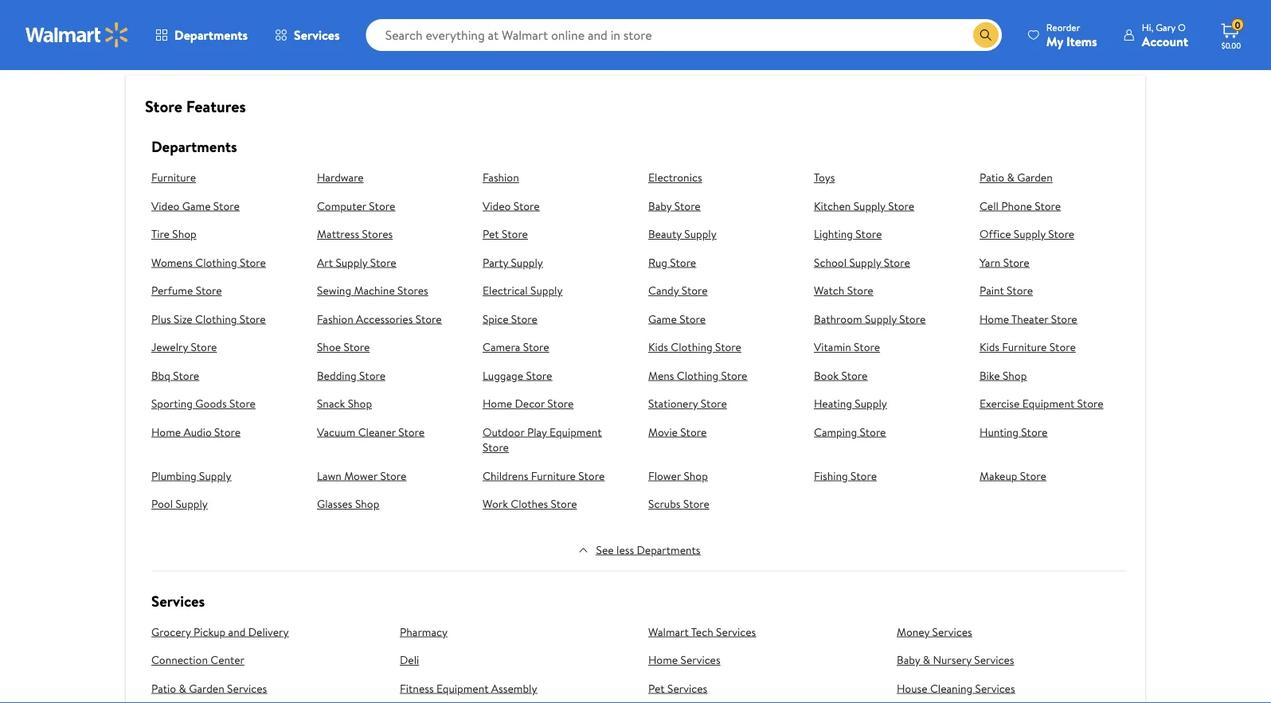 Task type: vqa. For each thing, say whether or not it's contained in the screenshot.
the top Stores
yes



Task type: locate. For each thing, give the bounding box(es) containing it.
kids
[[649, 339, 669, 355], [980, 339, 1000, 355]]

furniture down home theater store
[[1003, 339, 1047, 355]]

0 horizontal spatial game
[[182, 198, 211, 214]]

camera store
[[483, 339, 550, 355]]

pet up party
[[483, 226, 499, 242]]

glasses shop link
[[317, 496, 464, 512]]

shop right tire
[[172, 226, 197, 242]]

1 vertical spatial baby
[[897, 653, 921, 668]]

garden for patio & garden
[[1018, 170, 1053, 185]]

store down mattress stores link
[[370, 255, 397, 270]]

1 horizontal spatial stores
[[398, 283, 428, 298]]

video game store link
[[151, 198, 298, 214]]

sporting goods store
[[151, 396, 256, 412]]

party supply link
[[483, 255, 629, 270]]

1 video from the left
[[151, 198, 180, 214]]

vitamin store
[[814, 339, 881, 355]]

kids clothing store link
[[649, 339, 795, 355]]

store right yarn at the right top
[[1004, 255, 1030, 270]]

1 vertical spatial departments
[[151, 136, 237, 157]]

0 vertical spatial furniture
[[151, 170, 196, 185]]

1 horizontal spatial fashion
[[483, 170, 519, 185]]

patio & garden
[[980, 170, 1053, 185]]

video store link
[[483, 198, 629, 214]]

equipment right fitness at the bottom left
[[437, 681, 489, 696]]

fishing store link
[[814, 468, 961, 484]]

baby up house
[[897, 653, 921, 668]]

supply down party supply link
[[531, 283, 563, 298]]

yarn store
[[980, 255, 1030, 270]]

shop for flower shop
[[684, 468, 708, 484]]

store up work clothes store link
[[579, 468, 605, 484]]

store up decor
[[526, 368, 552, 383]]

1 vertical spatial &
[[923, 653, 931, 668]]

store up luggage store
[[523, 339, 550, 355]]

store inside 'outdoor play equipment store'
[[483, 440, 509, 455]]

0 horizontal spatial baby
[[649, 198, 672, 214]]

book store link
[[814, 368, 961, 383]]

camping
[[814, 424, 857, 440]]

0 horizontal spatial equipment
[[437, 681, 489, 696]]

store down the watch store link
[[900, 311, 926, 327]]

beauty supply link
[[649, 226, 795, 242]]

fitness equipment assembly
[[400, 681, 537, 696]]

1 kids from the left
[[649, 339, 669, 355]]

pet store link
[[483, 226, 629, 242]]

store down 'electrical supply' on the top left of the page
[[511, 311, 538, 327]]

game down candy
[[649, 311, 677, 327]]

pet down the home services
[[649, 681, 665, 696]]

office
[[980, 226, 1012, 242]]

1 vertical spatial garden
[[189, 681, 225, 696]]

clothes
[[511, 496, 548, 512]]

shop right flower at right bottom
[[684, 468, 708, 484]]

supply down 'lighting store'
[[850, 255, 882, 270]]

store
[[145, 95, 182, 117], [213, 198, 240, 214], [369, 198, 395, 214], [514, 198, 540, 214], [675, 198, 701, 214], [889, 198, 915, 214], [1035, 198, 1061, 214], [502, 226, 528, 242], [856, 226, 882, 242], [1049, 226, 1075, 242], [240, 255, 266, 270], [370, 255, 397, 270], [670, 255, 697, 270], [884, 255, 911, 270], [1004, 255, 1030, 270], [196, 283, 222, 298], [682, 283, 708, 298], [848, 283, 874, 298], [1007, 283, 1034, 298], [240, 311, 266, 327], [416, 311, 442, 327], [511, 311, 538, 327], [680, 311, 706, 327], [900, 311, 926, 327], [1052, 311, 1078, 327], [191, 339, 217, 355], [344, 339, 370, 355], [523, 339, 550, 355], [716, 339, 742, 355], [854, 339, 881, 355], [1050, 339, 1076, 355], [173, 368, 199, 383], [359, 368, 386, 383], [526, 368, 552, 383], [722, 368, 748, 383], [842, 368, 868, 383], [229, 396, 256, 412], [548, 396, 574, 412], [701, 396, 727, 412], [1078, 396, 1104, 412], [214, 424, 241, 440], [399, 424, 425, 440], [681, 424, 707, 440], [860, 424, 886, 440], [1022, 424, 1048, 440], [483, 440, 509, 455], [380, 468, 407, 484], [579, 468, 605, 484], [851, 468, 877, 484], [1021, 468, 1047, 484], [551, 496, 577, 512], [684, 496, 710, 512]]

1 horizontal spatial garden
[[1018, 170, 1053, 185]]

supply for pool
[[176, 496, 208, 512]]

kids for kids clothing store
[[649, 339, 669, 355]]

patio down connection
[[151, 681, 176, 696]]

store down "kitchen supply store"
[[856, 226, 882, 242]]

walmart image
[[25, 22, 129, 48]]

home down paint
[[980, 311, 1010, 327]]

shop right "snack"
[[348, 396, 372, 412]]

services inside popup button
[[294, 26, 340, 44]]

baby for baby store
[[649, 198, 672, 214]]

1 horizontal spatial patio
[[980, 170, 1005, 185]]

store up jewelry store link
[[240, 311, 266, 327]]

rug store link
[[649, 255, 795, 270]]

supply for beauty
[[685, 226, 717, 242]]

0 horizontal spatial pet
[[483, 226, 499, 242]]

patio up cell
[[980, 170, 1005, 185]]

0 vertical spatial garden
[[1018, 170, 1053, 185]]

home down walmart
[[649, 653, 678, 668]]

store down kids clothing store link
[[722, 368, 748, 383]]

phone
[[1002, 198, 1033, 214]]

stores down computer store link
[[362, 226, 393, 242]]

money services
[[897, 624, 973, 640]]

2 kids from the left
[[980, 339, 1000, 355]]

clothing down perfume store link
[[195, 311, 237, 327]]

2 horizontal spatial &
[[1008, 170, 1015, 185]]

plus size clothing store link
[[151, 311, 298, 327]]

1 vertical spatial furniture
[[1003, 339, 1047, 355]]

home for home services
[[649, 653, 678, 668]]

store up yarn store link
[[1049, 226, 1075, 242]]

baby up beauty
[[649, 198, 672, 214]]

0 horizontal spatial garden
[[189, 681, 225, 696]]

store down womens clothing store
[[196, 283, 222, 298]]

patio for patio & garden
[[980, 170, 1005, 185]]

video up pet store
[[483, 198, 511, 214]]

1 horizontal spatial pet
[[649, 681, 665, 696]]

furniture up work clothes store link
[[531, 468, 576, 484]]

shop down lawn mower store
[[355, 496, 380, 512]]

shop for glasses shop
[[355, 496, 380, 512]]

mens clothing store link
[[649, 368, 795, 383]]

computer store
[[317, 198, 395, 214]]

0 vertical spatial equipment
[[1023, 396, 1075, 412]]

1 horizontal spatial furniture
[[531, 468, 576, 484]]

& down connection
[[179, 681, 186, 696]]

0 vertical spatial patio
[[980, 170, 1005, 185]]

2 vertical spatial departments
[[637, 542, 701, 558]]

cleaning
[[931, 681, 973, 696]]

womens
[[151, 255, 193, 270]]

flower shop
[[649, 468, 708, 484]]

2 horizontal spatial furniture
[[1003, 339, 1047, 355]]

lawn mower store
[[317, 468, 407, 484]]

sewing machine stores link
[[317, 283, 464, 298]]

store right makeup in the right bottom of the page
[[1021, 468, 1047, 484]]

2 video from the left
[[483, 198, 511, 214]]

0 vertical spatial fashion
[[483, 170, 519, 185]]

0 vertical spatial stores
[[362, 226, 393, 242]]

clothing for mens
[[677, 368, 719, 383]]

0 horizontal spatial video
[[151, 198, 180, 214]]

store down school supply store
[[848, 283, 874, 298]]

supply right art
[[336, 255, 368, 270]]

store down heating supply link
[[860, 424, 886, 440]]

0 vertical spatial pet
[[483, 226, 499, 242]]

furniture up video game store
[[151, 170, 196, 185]]

1 horizontal spatial &
[[923, 653, 931, 668]]

1 vertical spatial game
[[649, 311, 677, 327]]

pet
[[483, 226, 499, 242], [649, 681, 665, 696]]

watch store link
[[814, 283, 961, 298]]

pet store
[[483, 226, 528, 242]]

supply up pool supply link
[[199, 468, 231, 484]]

video up tire
[[151, 198, 180, 214]]

walmart tech services link
[[649, 624, 878, 640]]

1 horizontal spatial video
[[483, 198, 511, 214]]

game up tire shop
[[182, 198, 211, 214]]

Walmart Site-Wide search field
[[366, 19, 1002, 51]]

luggage
[[483, 368, 524, 383]]

shop for tire shop
[[172, 226, 197, 242]]

pet services link
[[649, 681, 878, 696]]

0 horizontal spatial kids
[[649, 339, 669, 355]]

clothing down kids clothing store
[[677, 368, 719, 383]]

1 vertical spatial patio
[[151, 681, 176, 696]]

supply for electrical
[[531, 283, 563, 298]]

spice store link
[[483, 311, 629, 327]]

luggage store link
[[483, 368, 629, 383]]

less
[[617, 542, 634, 558]]

fashion accessories store link
[[317, 311, 464, 327]]

fashion up video store
[[483, 170, 519, 185]]

departments down store features
[[151, 136, 237, 157]]

departments
[[175, 26, 248, 44], [151, 136, 237, 157], [637, 542, 701, 558]]

store up childrens
[[483, 440, 509, 455]]

home audio store
[[151, 424, 241, 440]]

0 vertical spatial departments
[[175, 26, 248, 44]]

art supply store
[[317, 255, 397, 270]]

1 horizontal spatial baby
[[897, 653, 921, 668]]

bike
[[980, 368, 1000, 383]]

store up party supply
[[502, 226, 528, 242]]

fashion accessories store
[[317, 311, 442, 327]]

home decor store link
[[483, 396, 629, 412]]

home for home theater store
[[980, 311, 1010, 327]]

garden down connection center
[[189, 681, 225, 696]]

& up phone
[[1008, 170, 1015, 185]]

1 vertical spatial pet
[[649, 681, 665, 696]]

kids clothing store
[[649, 339, 742, 355]]

baby & nursery services link
[[897, 653, 1127, 668]]

pet for pet services
[[649, 681, 665, 696]]

clothing for womens
[[195, 255, 237, 270]]

tire
[[151, 226, 170, 242]]

patio
[[980, 170, 1005, 185], [151, 681, 176, 696]]

kids up bike
[[980, 339, 1000, 355]]

accessories
[[356, 311, 413, 327]]

flower
[[649, 468, 681, 484]]

school
[[814, 255, 847, 270]]

theater
[[1012, 311, 1049, 327]]

equipment down home decor store link
[[550, 424, 602, 440]]

supply down the watch store link
[[865, 311, 897, 327]]

2 vertical spatial furniture
[[531, 468, 576, 484]]

& for baby & nursery services
[[923, 653, 931, 668]]

1 horizontal spatial equipment
[[550, 424, 602, 440]]

0 horizontal spatial &
[[179, 681, 186, 696]]

lawn
[[317, 468, 342, 484]]

glasses
[[317, 496, 353, 512]]

fitness equipment assembly link
[[400, 681, 629, 696]]

video game store
[[151, 198, 240, 214]]

0 horizontal spatial patio
[[151, 681, 176, 696]]

departments right the less
[[637, 542, 701, 558]]

bedding store
[[317, 368, 386, 383]]

baby & nursery services
[[897, 653, 1015, 668]]

play
[[527, 424, 547, 440]]

shop for snack shop
[[348, 396, 372, 412]]

fashion for fashion accessories store
[[317, 311, 354, 327]]

party supply
[[483, 255, 543, 270]]

video for video game store
[[151, 198, 180, 214]]

store up the watch store link
[[884, 255, 911, 270]]

supply for school
[[850, 255, 882, 270]]

services
[[294, 26, 340, 44], [151, 591, 205, 612], [716, 624, 756, 640], [933, 624, 973, 640], [681, 653, 721, 668], [975, 653, 1015, 668], [227, 681, 267, 696], [668, 681, 708, 696], [976, 681, 1016, 696]]

store down home theater store link
[[1050, 339, 1076, 355]]

clothing for kids
[[671, 339, 713, 355]]

1 vertical spatial fashion
[[317, 311, 354, 327]]

2 horizontal spatial equipment
[[1023, 396, 1075, 412]]

shop right bike
[[1003, 368, 1027, 383]]

baby store link
[[649, 198, 795, 214]]

2 vertical spatial equipment
[[437, 681, 489, 696]]

home down sporting
[[151, 424, 181, 440]]

supply down the plumbing supply at left bottom
[[176, 496, 208, 512]]

clothing down tire shop link
[[195, 255, 237, 270]]

heating supply link
[[814, 396, 961, 412]]

game store
[[649, 311, 706, 327]]

plumbing
[[151, 468, 197, 484]]

supply for party
[[511, 255, 543, 270]]

delivery
[[248, 624, 289, 640]]

supply up lighting store link
[[854, 198, 886, 214]]

stores down art supply store link
[[398, 283, 428, 298]]

pool supply
[[151, 496, 208, 512]]

beauty supply
[[649, 226, 717, 242]]

0 vertical spatial baby
[[649, 198, 672, 214]]

0 vertical spatial game
[[182, 198, 211, 214]]

& left nursery in the right of the page
[[923, 653, 931, 668]]

goods
[[195, 396, 227, 412]]

snack shop
[[317, 396, 372, 412]]

2 vertical spatial &
[[179, 681, 186, 696]]

work clothes store link
[[483, 496, 629, 512]]

store up kids clothing store
[[680, 311, 706, 327]]

mower
[[344, 468, 378, 484]]

0 horizontal spatial furniture
[[151, 170, 196, 185]]

supply for plumbing
[[199, 468, 231, 484]]

garden for patio & garden services
[[189, 681, 225, 696]]

lawn mower store link
[[317, 468, 464, 484]]

departments up "features"
[[175, 26, 248, 44]]

account
[[1142, 32, 1189, 50]]

supply up camping store link
[[855, 396, 887, 412]]

kids up "mens"
[[649, 339, 669, 355]]

fashion down sewing
[[317, 311, 354, 327]]

0 horizontal spatial fashion
[[317, 311, 354, 327]]

supply up "rug store" link
[[685, 226, 717, 242]]

school supply store
[[814, 255, 911, 270]]

garden up cell phone store
[[1018, 170, 1053, 185]]

1 vertical spatial equipment
[[550, 424, 602, 440]]

0 horizontal spatial stores
[[362, 226, 393, 242]]

home down the luggage
[[483, 396, 512, 412]]

supply down cell phone store
[[1014, 226, 1046, 242]]

supply up 'electrical supply' on the top left of the page
[[511, 255, 543, 270]]

1 horizontal spatial kids
[[980, 339, 1000, 355]]

store down the childrens furniture store link
[[551, 496, 577, 512]]

0 vertical spatial &
[[1008, 170, 1015, 185]]

computer
[[317, 198, 367, 214]]

shoe store link
[[317, 339, 464, 355]]



Task type: describe. For each thing, give the bounding box(es) containing it.
store up snack shop link
[[359, 368, 386, 383]]

stationery store
[[649, 396, 727, 412]]

office supply store
[[980, 226, 1075, 242]]

store down exercise equipment store
[[1022, 424, 1048, 440]]

store down the sporting goods store link
[[214, 424, 241, 440]]

fashion for fashion link
[[483, 170, 519, 185]]

grocery
[[151, 624, 191, 640]]

patio & garden services
[[151, 681, 267, 696]]

furniture for kids furniture store
[[1003, 339, 1047, 355]]

patio & garden services link
[[151, 681, 381, 696]]

store down bike shop link
[[1078, 396, 1104, 412]]

store up perfume store link
[[240, 255, 266, 270]]

lighting store link
[[814, 226, 961, 242]]

electrical
[[483, 283, 528, 298]]

departments inside dropdown button
[[175, 26, 248, 44]]

rug store
[[649, 255, 697, 270]]

baby for baby & nursery services
[[897, 653, 921, 668]]

heating supply
[[814, 396, 887, 412]]

hi,
[[1142, 20, 1154, 34]]

bike shop
[[980, 368, 1027, 383]]

see less departments
[[596, 542, 701, 558]]

store right fishing
[[851, 468, 877, 484]]

fitness
[[400, 681, 434, 696]]

tire shop
[[151, 226, 197, 242]]

store down stationery store
[[681, 424, 707, 440]]

supply for heating
[[855, 396, 887, 412]]

$0.00
[[1222, 40, 1242, 51]]

mattress
[[317, 226, 360, 242]]

store right cleaner
[[399, 424, 425, 440]]

yarn
[[980, 255, 1001, 270]]

equipment for store
[[1023, 396, 1075, 412]]

cleaner
[[358, 424, 396, 440]]

game store link
[[649, 311, 795, 327]]

home for home audio store
[[151, 424, 181, 440]]

paint store
[[980, 283, 1034, 298]]

size
[[174, 311, 193, 327]]

video for video store
[[483, 198, 511, 214]]

store right paint
[[1007, 283, 1034, 298]]

equipment for assembly
[[437, 681, 489, 696]]

store up mattress stores link
[[369, 198, 395, 214]]

store right the bbq
[[173, 368, 199, 383]]

kids for kids furniture store
[[980, 339, 1000, 355]]

store down 'game store' link
[[716, 339, 742, 355]]

equipment inside 'outdoor play equipment store'
[[550, 424, 602, 440]]

hardware link
[[317, 170, 464, 185]]

reorder
[[1047, 20, 1081, 34]]

store right candy
[[682, 283, 708, 298]]

mattress stores link
[[317, 226, 464, 242]]

Search search field
[[366, 19, 1002, 51]]

furniture link
[[151, 170, 298, 185]]

watch
[[814, 283, 845, 298]]

cell
[[980, 198, 999, 214]]

connection center
[[151, 653, 245, 668]]

store up beauty supply
[[675, 198, 701, 214]]

snack
[[317, 396, 345, 412]]

flower shop link
[[649, 468, 795, 484]]

stationery store link
[[649, 396, 795, 412]]

patio for patio & garden services
[[151, 681, 176, 696]]

sewing
[[317, 283, 351, 298]]

movie store
[[649, 424, 707, 440]]

hunting
[[980, 424, 1019, 440]]

pet for pet store
[[483, 226, 499, 242]]

stationery
[[649, 396, 698, 412]]

departments button
[[142, 16, 261, 54]]

store down the paint store link
[[1052, 311, 1078, 327]]

movie
[[649, 424, 678, 440]]

store right shoe
[[344, 339, 370, 355]]

sporting
[[151, 396, 193, 412]]

bathroom supply store
[[814, 311, 926, 327]]

vacuum
[[317, 424, 356, 440]]

supply for office
[[1014, 226, 1046, 242]]

book store
[[814, 368, 868, 383]]

house
[[897, 681, 928, 696]]

shoe
[[317, 339, 341, 355]]

plumbing supply link
[[151, 468, 298, 484]]

connection center link
[[151, 653, 381, 668]]

kids furniture store
[[980, 339, 1076, 355]]

makeup
[[980, 468, 1018, 484]]

fishing store
[[814, 468, 877, 484]]

store up office supply store link
[[1035, 198, 1061, 214]]

shop for bike shop
[[1003, 368, 1027, 383]]

store right book
[[842, 368, 868, 383]]

exercise
[[980, 396, 1020, 412]]

candy store link
[[649, 283, 795, 298]]

& for patio & garden
[[1008, 170, 1015, 185]]

childrens furniture store
[[483, 468, 605, 484]]

gary
[[1156, 20, 1176, 34]]

1 vertical spatial stores
[[398, 283, 428, 298]]

perfume store
[[151, 283, 222, 298]]

camping store link
[[814, 424, 961, 440]]

search icon image
[[980, 29, 993, 41]]

home for home decor store
[[483, 396, 512, 412]]

home decor store
[[483, 396, 574, 412]]

store up pet store
[[514, 198, 540, 214]]

work clothes store
[[483, 496, 577, 512]]

grocery pickup and delivery
[[151, 624, 289, 640]]

home services link
[[649, 653, 878, 668]]

store right rug
[[670, 255, 697, 270]]

0
[[1235, 18, 1241, 32]]

plumbing supply
[[151, 468, 231, 484]]

store up glasses shop link
[[380, 468, 407, 484]]

camera store link
[[483, 339, 629, 355]]

store right scrubs
[[684, 496, 710, 512]]

supply for kitchen
[[854, 198, 886, 214]]

assembly
[[491, 681, 537, 696]]

store right accessories at top
[[416, 311, 442, 327]]

plus
[[151, 311, 171, 327]]

bbq store link
[[151, 368, 298, 383]]

fishing
[[814, 468, 848, 484]]

store right goods
[[229, 396, 256, 412]]

store down plus size clothing store
[[191, 339, 217, 355]]

hi, gary o account
[[1142, 20, 1189, 50]]

supply for bathroom
[[865, 311, 897, 327]]

money services link
[[897, 624, 1127, 640]]

jewelry
[[151, 339, 188, 355]]

o
[[1178, 20, 1186, 34]]

1 horizontal spatial game
[[649, 311, 677, 327]]

reorder my items
[[1047, 20, 1098, 50]]

services button
[[261, 16, 353, 54]]

& for patio & garden services
[[179, 681, 186, 696]]

store down furniture link
[[213, 198, 240, 214]]

makeup store link
[[980, 468, 1127, 484]]

party
[[483, 255, 508, 270]]

supply for art
[[336, 255, 368, 270]]

scrubs
[[649, 496, 681, 512]]

snack shop link
[[317, 396, 464, 412]]

pharmacy
[[400, 624, 448, 640]]

home theater store
[[980, 311, 1078, 327]]

outdoor
[[483, 424, 525, 440]]

store down toys link
[[889, 198, 915, 214]]

store down luggage store "link"
[[548, 396, 574, 412]]

store down bathroom supply store
[[854, 339, 881, 355]]

store down mens clothing store link
[[701, 396, 727, 412]]

toys
[[814, 170, 835, 185]]

furniture for childrens furniture store
[[531, 468, 576, 484]]

work
[[483, 496, 508, 512]]

computer store link
[[317, 198, 464, 214]]

store left "features"
[[145, 95, 182, 117]]



